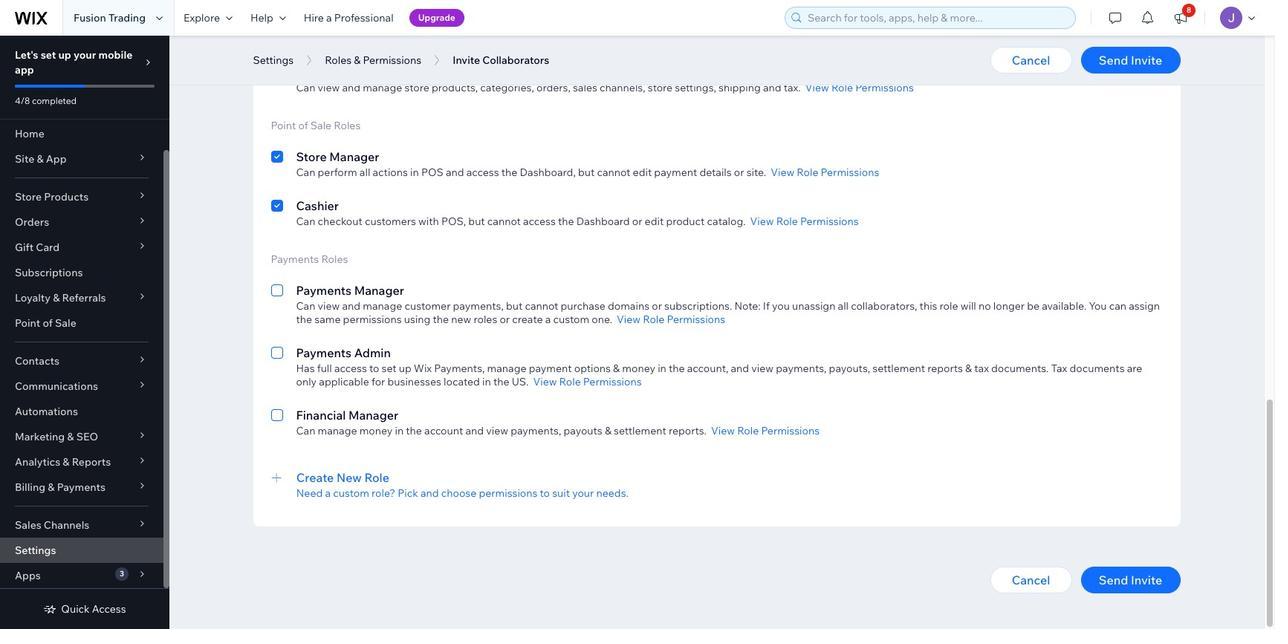 Task type: describe. For each thing, give the bounding box(es) containing it.
wix
[[414, 362, 432, 375]]

settings for 'settings' button
[[253, 54, 294, 67]]

using
[[404, 313, 431, 326]]

permissions inside store manager can view and manage store products, categories, orders, sales channels, store settings, shipping and tax. view role permissions
[[856, 81, 914, 94]]

payments manager
[[296, 283, 404, 298]]

sidebar element
[[0, 36, 170, 630]]

invite collaborators
[[453, 54, 550, 67]]

Search for tools, apps, help & more... field
[[804, 7, 1071, 28]]

view role permissions button for financial manager can manage money in the account and view payments, payouts & settlement reports. view role permissions
[[712, 425, 820, 438]]

account
[[425, 425, 463, 438]]

permissions inside store manager can perform all actions in pos and access the dashboard, but cannot edit payment details or site. view role permissions
[[821, 166, 880, 179]]

a inside 'link'
[[326, 11, 332, 25]]

loyalty
[[15, 291, 51, 305]]

trading
[[109, 11, 146, 25]]

view inside store manager can perform all actions in pos and access the dashboard, but cannot edit payment details or site. view role permissions
[[771, 166, 795, 179]]

cannot for cashier
[[488, 215, 521, 228]]

catalog.
[[707, 215, 746, 228]]

2 send invite button from the top
[[1081, 567, 1181, 594]]

site & app
[[15, 152, 67, 166]]

or inside store manager can perform all actions in pos and access the dashboard, but cannot edit payment details or site. view role permissions
[[734, 166, 745, 179]]

the inside financial manager can manage money in the account and view payments, payouts & settlement reports. view role permissions
[[406, 425, 422, 438]]

the left account,
[[669, 362, 685, 375]]

located
[[444, 375, 480, 389]]

invite for cancel button for second send invite button from the bottom
[[1132, 53, 1163, 68]]

store products button
[[0, 184, 164, 210]]

site
[[15, 152, 34, 166]]

custom inside the create new role need a custom role? pick and choose permissions to suit your needs.
[[333, 487, 369, 500]]

home
[[15, 127, 44, 141]]

manage inside has full access to set up wix payments, manage payment options & money in the account, and view payments, payouts, settlement reports & tax documents. tax documents are only applicable for businesses located in the us.
[[487, 362, 527, 375]]

of for point of sale roles
[[299, 119, 308, 132]]

point for point of sale
[[15, 317, 40, 330]]

access inside cashier can checkout customers with pos, but cannot access the dashboard or edit product catalog. view role permissions
[[523, 215, 556, 228]]

customers
[[365, 215, 416, 228]]

store products
[[15, 190, 89, 204]]

loyalty & referrals button
[[0, 286, 164, 311]]

to inside has full access to set up wix payments, manage payment options & money in the account, and view payments, payouts, settlement reports & tax documents. tax documents are only applicable for businesses located in the us.
[[369, 362, 379, 375]]

stores roles
[[271, 34, 332, 48]]

and left tax.
[[763, 81, 782, 94]]

cashier can checkout customers with pos, but cannot access the dashboard or edit product catalog. view role permissions
[[296, 199, 859, 228]]

new
[[452, 313, 472, 326]]

all inside "can view and manage customer payments, but cannot purchase domains or subscriptions. note: if you unassign all collaborators, this role will no longer be available. you can assign the same permissions using the new roles or create a custom one."
[[838, 300, 849, 313]]

can view and manage customer payments, but cannot purchase domains or subscriptions. note: if you unassign all collaborators, this role will no longer be available. you can assign the same permissions using the new roles or create a custom one.
[[296, 300, 1161, 326]]

fusion trading
[[74, 11, 146, 25]]

gift
[[15, 241, 34, 254]]

or inside cashier can checkout customers with pos, but cannot access the dashboard or edit product catalog. view role permissions
[[633, 215, 643, 228]]

view role permissions for payments manager
[[617, 313, 726, 326]]

manage inside "can view and manage customer payments, but cannot purchase domains or subscriptions. note: if you unassign all collaborators, this role will no longer be available. you can assign the same permissions using the new roles or create a custom one."
[[363, 300, 402, 313]]

up inside has full access to set up wix payments, manage payment options & money in the account, and view payments, payouts, settlement reports & tax documents. tax documents are only applicable for businesses located in the us.
[[399, 362, 412, 375]]

view inside has full access to set up wix payments, manage payment options & money in the account, and view payments, payouts, settlement reports & tax documents. tax documents are only applicable for businesses located in the us.
[[752, 362, 774, 375]]

roles
[[474, 313, 498, 326]]

point for point of sale roles
[[271, 119, 296, 132]]

view right one.
[[617, 313, 641, 326]]

manager for store manager can view and manage store products, categories, orders, sales channels, store settings, shipping and tax. view role permissions
[[330, 65, 380, 80]]

hire
[[304, 11, 324, 25]]

store for store manager can view and manage store products, categories, orders, sales channels, store settings, shipping and tax. view role permissions
[[296, 65, 327, 80]]

channels
[[44, 519, 89, 532]]

create
[[296, 471, 334, 486]]

cannot for can
[[525, 300, 559, 313]]

contacts
[[15, 355, 59, 368]]

roles & permissions
[[325, 54, 422, 67]]

perform
[[318, 166, 357, 179]]

billing
[[15, 481, 45, 494]]

sales
[[573, 81, 598, 94]]

no
[[979, 300, 992, 313]]

financial manager can manage money in the account and view payments, payouts & settlement reports. view role permissions
[[296, 408, 820, 438]]

money inside financial manager can manage money in the account and view payments, payouts & settlement reports. view role permissions
[[360, 425, 393, 438]]

roles up the payments manager
[[321, 253, 348, 266]]

fusion
[[74, 11, 106, 25]]

assign
[[1130, 300, 1161, 313]]

edit inside store manager can perform all actions in pos and access the dashboard, but cannot edit payment details or site. view role permissions
[[633, 166, 652, 179]]

manager for payments manager
[[354, 283, 404, 298]]

view role permissions button up account,
[[617, 313, 726, 326]]

view inside cashier can checkout customers with pos, but cannot access the dashboard or edit product catalog. view role permissions
[[751, 215, 774, 228]]

settings for settings link
[[15, 544, 56, 558]]

the left new
[[433, 313, 449, 326]]

checkout
[[318, 215, 363, 228]]

permissions inside financial manager can manage money in the account and view payments, payouts & settlement reports. view role permissions
[[762, 425, 820, 438]]

marketing & seo
[[15, 430, 98, 444]]

your inside let's set up your mobile app
[[74, 48, 96, 62]]

roles & permissions button
[[318, 49, 429, 71]]

sales
[[15, 519, 41, 532]]

the left the same
[[296, 313, 312, 326]]

same
[[315, 313, 341, 326]]

access
[[92, 603, 126, 616]]

app
[[46, 152, 67, 166]]

& for payments
[[48, 481, 55, 494]]

view right us.
[[533, 375, 557, 389]]

tax
[[975, 362, 990, 375]]

create new role button
[[296, 469, 1163, 487]]

be
[[1028, 300, 1040, 313]]

settlement inside has full access to set up wix payments, manage payment options & money in the account, and view payments, payouts, settlement reports & tax documents. tax documents are only applicable for businesses located in the us.
[[873, 362, 926, 375]]

hire a professional
[[304, 11, 394, 25]]

in left account,
[[658, 362, 667, 375]]

if
[[763, 300, 770, 313]]

of for point of sale
[[43, 317, 53, 330]]

role right one.
[[643, 313, 665, 326]]

custom inside "can view and manage customer payments, but cannot purchase domains or subscriptions. note: if you unassign all collaborators, this role will no longer be available. you can assign the same permissions using the new roles or create a custom one."
[[553, 313, 590, 326]]

for
[[372, 375, 385, 389]]

financial
[[296, 408, 346, 423]]

can for store manager can view and manage store products, categories, orders, sales channels, store settings, shipping and tax. view role permissions
[[296, 81, 316, 94]]

1 send invite button from the top
[[1081, 47, 1181, 74]]

and inside has full access to set up wix payments, manage payment options & money in the account, and view payments, payouts, settlement reports & tax documents. tax documents are only applicable for businesses located in the us.
[[731, 362, 750, 375]]

view inside "can view and manage customer payments, but cannot purchase domains or subscriptions. note: if you unassign all collaborators, this role will no longer be available. you can assign the same permissions using the new roles or create a custom one."
[[318, 300, 340, 313]]

cancel button for first send invite button from the bottom of the page
[[991, 567, 1072, 594]]

help button
[[242, 0, 295, 36]]

payments for payments admin
[[296, 346, 352, 361]]

payments admin
[[296, 346, 391, 361]]

billing & payments button
[[0, 475, 164, 500]]

manage inside store manager can view and manage store products, categories, orders, sales channels, store settings, shipping and tax. view role permissions
[[363, 81, 402, 94]]

stores
[[271, 34, 302, 48]]

in inside financial manager can manage money in the account and view payments, payouts & settlement reports. view role permissions
[[395, 425, 404, 438]]

reports
[[72, 456, 111, 469]]

manager for financial manager can manage money in the account and view payments, payouts & settlement reports. view role permissions
[[349, 408, 399, 423]]

completed
[[32, 95, 77, 106]]

professional
[[334, 11, 394, 25]]

seo
[[76, 430, 98, 444]]

sales channels
[[15, 519, 89, 532]]

a inside "can view and manage customer payments, but cannot purchase domains or subscriptions. note: if you unassign all collaborators, this role will no longer be available. you can assign the same permissions using the new roles or create a custom one."
[[545, 313, 551, 326]]

explore
[[184, 11, 220, 25]]

purchase
[[561, 300, 606, 313]]

view inside store manager can view and manage store products, categories, orders, sales channels, store settings, shipping and tax. view role permissions
[[806, 81, 830, 94]]

manager for store manager can perform all actions in pos and access the dashboard, but cannot edit payment details or site. view role permissions
[[330, 149, 380, 164]]

app
[[15, 63, 34, 77]]

to inside the create new role need a custom role? pick and choose permissions to suit your needs.
[[540, 487, 550, 500]]

& left tax
[[966, 362, 973, 375]]

view role permissions button for store manager can perform all actions in pos and access the dashboard, but cannot edit payment details or site. view role permissions
[[771, 166, 880, 179]]

send invite for second send invite button from the bottom
[[1100, 53, 1163, 68]]

payments, inside financial manager can manage money in the account and view payments, payouts & settlement reports. view role permissions
[[511, 425, 562, 438]]

permissions inside cashier can checkout customers with pos, but cannot access the dashboard or edit product catalog. view role permissions
[[801, 215, 859, 228]]

apps
[[15, 570, 41, 583]]

store for store manager can perform all actions in pos and access the dashboard, but cannot edit payment details or site. view role permissions
[[296, 149, 327, 164]]

full
[[317, 362, 332, 375]]

with
[[419, 215, 439, 228]]

the inside cashier can checkout customers with pos, but cannot access the dashboard or edit product catalog. view role permissions
[[558, 215, 574, 228]]

gift card button
[[0, 235, 164, 260]]

edit inside cashier can checkout customers with pos, but cannot access the dashboard or edit product catalog. view role permissions
[[645, 215, 664, 228]]

payments, inside "can view and manage customer payments, but cannot purchase domains or subscriptions. note: if you unassign all collaborators, this role will no longer be available. you can assign the same permissions using the new roles or create a custom one."
[[453, 300, 504, 313]]

quick
[[61, 603, 90, 616]]

1 store from the left
[[405, 81, 430, 94]]

categories,
[[481, 81, 534, 94]]

loyalty & referrals
[[15, 291, 106, 305]]

choose
[[441, 487, 477, 500]]

role up financial manager can manage money in the account and view payments, payouts & settlement reports. view role permissions
[[560, 375, 581, 389]]

has
[[296, 362, 315, 375]]

can
[[1110, 300, 1127, 313]]

unassign
[[793, 300, 836, 313]]

invite collaborators button
[[445, 49, 557, 71]]

us.
[[512, 375, 529, 389]]

orders
[[15, 216, 49, 229]]



Task type: locate. For each thing, give the bounding box(es) containing it.
set down admin
[[382, 362, 397, 375]]

payments, right 'customer'
[[453, 300, 504, 313]]

roles up perform
[[334, 119, 361, 132]]

3
[[120, 570, 124, 579]]

upgrade
[[418, 12, 456, 23]]

settings down the stores
[[253, 54, 294, 67]]

payouts,
[[829, 362, 871, 375]]

role up role?
[[365, 471, 390, 486]]

0 horizontal spatial permissions
[[343, 313, 402, 326]]

0 horizontal spatial payments,
[[453, 300, 504, 313]]

settings
[[253, 54, 294, 67], [15, 544, 56, 558]]

can inside store manager can view and manage store products, categories, orders, sales channels, store settings, shipping and tax. view role permissions
[[296, 81, 316, 94]]

payouts
[[564, 425, 603, 438]]

& for seo
[[67, 430, 74, 444]]

payments, inside has full access to set up wix payments, manage payment options & money in the account, and view payments, payouts, settlement reports & tax documents. tax documents are only applicable for businesses located in the us.
[[776, 362, 827, 375]]

can inside financial manager can manage money in the account and view payments, payouts & settlement reports. view role permissions
[[296, 425, 316, 438]]

customer
[[405, 300, 451, 313]]

can down financial
[[296, 425, 316, 438]]

2 horizontal spatial access
[[523, 215, 556, 228]]

1 vertical spatial payments,
[[776, 362, 827, 375]]

sale inside the sidebar "element"
[[55, 317, 76, 330]]

1 horizontal spatial settlement
[[873, 362, 926, 375]]

0 horizontal spatial sale
[[55, 317, 76, 330]]

edit left product
[[645, 215, 664, 228]]

1 vertical spatial money
[[360, 425, 393, 438]]

1 vertical spatial cannot
[[488, 215, 521, 228]]

view role permissions button for store manager can view and manage store products, categories, orders, sales channels, store settings, shipping and tax. view role permissions
[[806, 81, 914, 94]]

1 vertical spatial send invite button
[[1081, 567, 1181, 594]]

view role permissions button
[[806, 81, 914, 94], [771, 166, 880, 179], [751, 215, 859, 228], [617, 313, 726, 326], [533, 375, 642, 389], [712, 425, 820, 438]]

store inside popup button
[[15, 190, 42, 204]]

0 vertical spatial cancel
[[1012, 53, 1051, 68]]

0 vertical spatial sale
[[311, 119, 332, 132]]

settlement inside financial manager can manage money in the account and view payments, payouts & settlement reports. view role permissions
[[614, 425, 667, 438]]

& right payouts
[[605, 425, 612, 438]]

automations link
[[0, 399, 164, 425]]

subscriptions
[[15, 266, 83, 280]]

but inside "can view and manage customer payments, but cannot purchase domains or subscriptions. note: if you unassign all collaborators, this role will no longer be available. you can assign the same permissions using the new roles or create a custom one."
[[506, 300, 523, 313]]

& inside dropdown button
[[48, 481, 55, 494]]

None checkbox
[[271, 148, 283, 179], [271, 197, 283, 228], [271, 282, 283, 326], [271, 148, 283, 179], [271, 197, 283, 228], [271, 282, 283, 326]]

or right "roles" on the left of page
[[500, 313, 510, 326]]

the
[[502, 166, 518, 179], [558, 215, 574, 228], [296, 313, 312, 326], [433, 313, 449, 326], [669, 362, 685, 375], [494, 375, 510, 389], [406, 425, 422, 438]]

marketing
[[15, 430, 65, 444]]

cannot
[[597, 166, 631, 179], [488, 215, 521, 228], [525, 300, 559, 313]]

of down loyalty & referrals
[[43, 317, 53, 330]]

store left settings,
[[648, 81, 673, 94]]

and
[[342, 81, 361, 94], [763, 81, 782, 94], [446, 166, 464, 179], [342, 300, 361, 313], [731, 362, 750, 375], [466, 425, 484, 438], [421, 487, 439, 500]]

view role permissions up account,
[[617, 313, 726, 326]]

payment left details
[[655, 166, 698, 179]]

& right loyalty
[[53, 291, 60, 305]]

& inside financial manager can manage money in the account and view payments, payouts & settlement reports. view role permissions
[[605, 425, 612, 438]]

payments down 'analytics & reports' dropdown button
[[57, 481, 106, 494]]

4/8 completed
[[15, 95, 77, 106]]

0 vertical spatial a
[[326, 11, 332, 25]]

view role permissions button for cashier can checkout customers with pos, but cannot access the dashboard or edit product catalog. view role permissions
[[751, 215, 859, 228]]

2 cancel button from the top
[[991, 567, 1072, 594]]

cannot up 'dashboard'
[[597, 166, 631, 179]]

manager inside store manager can perform all actions in pos and access the dashboard, but cannot edit payment details or site. view role permissions
[[330, 149, 380, 164]]

1 horizontal spatial permissions
[[479, 487, 538, 500]]

payments,
[[434, 362, 485, 375]]

point inside the sidebar "element"
[[15, 317, 40, 330]]

access down payments admin
[[335, 362, 367, 375]]

& for permissions
[[354, 54, 361, 67]]

store for store products
[[15, 190, 42, 204]]

1 vertical spatial settings
[[15, 544, 56, 558]]

0 vertical spatial your
[[74, 48, 96, 62]]

payments, left payouts
[[511, 425, 562, 438]]

let's
[[15, 48, 38, 62]]

view inside financial manager can manage money in the account and view payments, payouts & settlement reports. view role permissions
[[712, 425, 735, 438]]

sale for point of sale roles
[[311, 119, 332, 132]]

a right create
[[545, 313, 551, 326]]

longer
[[994, 300, 1025, 313]]

manager inside store manager can view and manage store products, categories, orders, sales channels, store settings, shipping and tax. view role permissions
[[330, 65, 380, 80]]

send for second send invite button from the bottom
[[1100, 53, 1129, 68]]

set inside has full access to set up wix payments, manage payment options & money in the account, and view payments, payouts, settlement reports & tax documents. tax documents are only applicable for businesses located in the us.
[[382, 362, 397, 375]]

a right need
[[325, 487, 331, 500]]

all left actions
[[360, 166, 371, 179]]

1 horizontal spatial up
[[399, 362, 412, 375]]

settlement left reports.
[[614, 425, 667, 438]]

permissions inside "can view and manage customer payments, but cannot purchase domains or subscriptions. note: if you unassign all collaborators, this role will no longer be available. you can assign the same permissions using the new roles or create a custom one."
[[343, 313, 402, 326]]

cancel for first send invite button from the bottom of the page's cancel button
[[1012, 573, 1051, 588]]

permissions inside button
[[363, 54, 422, 67]]

1 vertical spatial payment
[[529, 362, 572, 375]]

quick access button
[[43, 603, 126, 616]]

& down professional
[[354, 54, 361, 67]]

custom left one.
[[553, 313, 590, 326]]

invite for first send invite button from the bottom of the page's cancel button
[[1132, 573, 1163, 588]]

2 vertical spatial a
[[325, 487, 331, 500]]

& left seo
[[67, 430, 74, 444]]

your
[[74, 48, 96, 62], [573, 487, 594, 500]]

and inside financial manager can manage money in the account and view payments, payouts & settlement reports. view role permissions
[[466, 425, 484, 438]]

1 vertical spatial point
[[15, 317, 40, 330]]

but right "roles" on the left of page
[[506, 300, 523, 313]]

2 can from the top
[[296, 166, 316, 179]]

settings inside button
[[253, 54, 294, 67]]

0 vertical spatial settings
[[253, 54, 294, 67]]

0 horizontal spatial money
[[360, 425, 393, 438]]

1 horizontal spatial to
[[540, 487, 550, 500]]

role inside cashier can checkout customers with pos, but cannot access the dashboard or edit product catalog. view role permissions
[[777, 215, 798, 228]]

and inside the create new role need a custom role? pick and choose permissions to suit your needs.
[[421, 487, 439, 500]]

1 vertical spatial up
[[399, 362, 412, 375]]

money inside has full access to set up wix payments, manage payment options & money in the account, and view payments, payouts, settlement reports & tax documents. tax documents are only applicable for businesses located in the us.
[[623, 362, 656, 375]]

2 horizontal spatial payments,
[[776, 362, 827, 375]]

0 vertical spatial set
[[41, 48, 56, 62]]

admin
[[354, 346, 391, 361]]

subscriptions.
[[665, 300, 733, 313]]

2 vertical spatial but
[[506, 300, 523, 313]]

0 horizontal spatial settings
[[15, 544, 56, 558]]

1 horizontal spatial cannot
[[525, 300, 559, 313]]

can for financial manager can manage money in the account and view payments, payouts & settlement reports. view role permissions
[[296, 425, 316, 438]]

0 vertical spatial cancel button
[[991, 47, 1072, 74]]

custom down the new
[[333, 487, 369, 500]]

1 horizontal spatial settings
[[253, 54, 294, 67]]

1 horizontal spatial of
[[299, 119, 308, 132]]

5 can from the top
[[296, 425, 316, 438]]

1 horizontal spatial payments,
[[511, 425, 562, 438]]

1 vertical spatial custom
[[333, 487, 369, 500]]

cannot right pos,
[[488, 215, 521, 228]]

view right account,
[[752, 362, 774, 375]]

documents.
[[992, 362, 1049, 375]]

1 horizontal spatial access
[[467, 166, 499, 179]]

2 vertical spatial payments,
[[511, 425, 562, 438]]

cannot left the purchase
[[525, 300, 559, 313]]

and down roles & permissions button
[[342, 81, 361, 94]]

view role permissions button up payouts
[[533, 375, 642, 389]]

1 send from the top
[[1100, 53, 1129, 68]]

marketing & seo button
[[0, 425, 164, 450]]

1 horizontal spatial custom
[[553, 313, 590, 326]]

send for first send invite button from the bottom of the page
[[1100, 573, 1129, 588]]

can inside cashier can checkout customers with pos, but cannot access the dashboard or edit product catalog. view role permissions
[[296, 215, 316, 228]]

need a custom role? pick and choose permissions to suit your needs. button
[[296, 487, 1163, 500]]

or right domains on the top of page
[[652, 300, 662, 313]]

1 horizontal spatial store
[[648, 81, 673, 94]]

cannot inside cashier can checkout customers with pos, but cannot access the dashboard or edit product catalog. view role permissions
[[488, 215, 521, 228]]

1 cancel from the top
[[1012, 53, 1051, 68]]

and inside store manager can perform all actions in pos and access the dashboard, but cannot edit payment details or site. view role permissions
[[446, 166, 464, 179]]

0 horizontal spatial access
[[335, 362, 367, 375]]

manager
[[330, 65, 380, 80], [330, 149, 380, 164], [354, 283, 404, 298], [349, 408, 399, 423]]

1 vertical spatial to
[[540, 487, 550, 500]]

1 vertical spatial your
[[573, 487, 594, 500]]

create new role need a custom role? pick and choose permissions to suit your needs.
[[296, 471, 629, 500]]

2 send from the top
[[1100, 573, 1129, 588]]

up inside let's set up your mobile app
[[58, 48, 71, 62]]

8
[[1187, 5, 1192, 15]]

a right hire
[[326, 11, 332, 25]]

has full access to set up wix payments, manage payment options & money in the account, and view payments, payouts, settlement reports & tax documents. tax documents are only applicable for businesses located in the us.
[[296, 362, 1143, 389]]

but inside store manager can perform all actions in pos and access the dashboard, but cannot edit payment details or site. view role permissions
[[578, 166, 595, 179]]

access right pos
[[467, 166, 499, 179]]

payment inside store manager can perform all actions in pos and access the dashboard, but cannot edit payment details or site. view role permissions
[[655, 166, 698, 179]]

settings inside the sidebar "element"
[[15, 544, 56, 558]]

& left reports
[[63, 456, 70, 469]]

1 vertical spatial edit
[[645, 215, 664, 228]]

products,
[[432, 81, 478, 94]]

tax
[[1052, 362, 1068, 375]]

the left account at the left bottom of page
[[406, 425, 422, 438]]

but right dashboard,
[[578, 166, 595, 179]]

0 vertical spatial to
[[369, 362, 379, 375]]

1 send invite from the top
[[1100, 53, 1163, 68]]

1 horizontal spatial set
[[382, 362, 397, 375]]

payments up full
[[296, 346, 352, 361]]

3 can from the top
[[296, 215, 316, 228]]

in inside store manager can perform all actions in pos and access the dashboard, but cannot edit payment details or site. view role permissions
[[410, 166, 419, 179]]

can for store manager can perform all actions in pos and access the dashboard, but cannot edit payment details or site. view role permissions
[[296, 166, 316, 179]]

view inside store manager can view and manage store products, categories, orders, sales channels, store settings, shipping and tax. view role permissions
[[318, 81, 340, 94]]

can down cashier
[[296, 215, 316, 228]]

products
[[44, 190, 89, 204]]

1 vertical spatial but
[[469, 215, 485, 228]]

1 horizontal spatial payment
[[655, 166, 698, 179]]

the left 'dashboard'
[[558, 215, 574, 228]]

access inside has full access to set up wix payments, manage payment options & money in the account, and view payments, payouts, settlement reports & tax documents. tax documents are only applicable for businesses located in the us.
[[335, 362, 367, 375]]

None checkbox
[[271, 63, 283, 94], [271, 344, 283, 389], [271, 407, 283, 438], [271, 63, 283, 94], [271, 344, 283, 389], [271, 407, 283, 438]]

& right site at the left top of the page
[[37, 152, 44, 166]]

2 send invite from the top
[[1100, 573, 1163, 588]]

settlement
[[873, 362, 926, 375], [614, 425, 667, 438]]

payments down cashier
[[271, 253, 319, 266]]

can left perform
[[296, 166, 316, 179]]

your inside the create new role need a custom role? pick and choose permissions to suit your needs.
[[573, 487, 594, 500]]

all
[[360, 166, 371, 179], [838, 300, 849, 313]]

0 vertical spatial send
[[1100, 53, 1129, 68]]

payments for payments manager
[[296, 283, 352, 298]]

manager inside financial manager can manage money in the account and view payments, payouts & settlement reports. view role permissions
[[349, 408, 399, 423]]

0 vertical spatial send invite
[[1100, 53, 1163, 68]]

0 vertical spatial up
[[58, 48, 71, 62]]

sale down loyalty & referrals
[[55, 317, 76, 330]]

collaborators
[[483, 54, 550, 67]]

manage down the payments manager
[[363, 300, 402, 313]]

role
[[832, 81, 854, 94], [797, 166, 819, 179], [777, 215, 798, 228], [643, 313, 665, 326], [560, 375, 581, 389], [738, 425, 759, 438], [365, 471, 390, 486]]

view role permissions button down site.
[[751, 215, 859, 228]]

in left pos
[[410, 166, 419, 179]]

0 horizontal spatial to
[[369, 362, 379, 375]]

payments roles
[[271, 253, 348, 266]]

0 vertical spatial view role permissions
[[617, 313, 726, 326]]

settings link
[[0, 538, 164, 564]]

0 horizontal spatial your
[[74, 48, 96, 62]]

0 horizontal spatial settlement
[[614, 425, 667, 438]]

to down admin
[[369, 362, 379, 375]]

& inside dropdown button
[[63, 456, 70, 469]]

0 horizontal spatial of
[[43, 317, 53, 330]]

set inside let's set up your mobile app
[[41, 48, 56, 62]]

can inside store manager can perform all actions in pos and access the dashboard, but cannot edit payment details or site. view role permissions
[[296, 166, 316, 179]]

& right billing
[[48, 481, 55, 494]]

and down the payments manager
[[342, 300, 361, 313]]

can up 'point of sale roles'
[[296, 81, 316, 94]]

set right 'let's'
[[41, 48, 56, 62]]

roles down stores roles
[[325, 54, 352, 67]]

create
[[512, 313, 543, 326]]

up right 'let's'
[[58, 48, 71, 62]]

permissions inside the create new role need a custom role? pick and choose permissions to suit your needs.
[[479, 487, 538, 500]]

access down dashboard,
[[523, 215, 556, 228]]

payments inside billing & payments dropdown button
[[57, 481, 106, 494]]

to left 'suit'
[[540, 487, 550, 500]]

1 horizontal spatial all
[[838, 300, 849, 313]]

and right account,
[[731, 362, 750, 375]]

role right site.
[[797, 166, 819, 179]]

0 horizontal spatial point
[[15, 317, 40, 330]]

manager up perform
[[330, 149, 380, 164]]

& for reports
[[63, 456, 70, 469]]

1 horizontal spatial money
[[623, 362, 656, 375]]

0 horizontal spatial store
[[405, 81, 430, 94]]

0 horizontal spatial custom
[[333, 487, 369, 500]]

manage inside financial manager can manage money in the account and view payments, payouts & settlement reports. view role permissions
[[318, 425, 357, 438]]

0 horizontal spatial but
[[469, 215, 485, 228]]

suit
[[553, 487, 570, 500]]

pick
[[398, 487, 418, 500]]

a inside the create new role need a custom role? pick and choose permissions to suit your needs.
[[325, 487, 331, 500]]

or
[[734, 166, 745, 179], [633, 215, 643, 228], [652, 300, 662, 313], [500, 313, 510, 326]]

1 vertical spatial permissions
[[479, 487, 538, 500]]

role inside the create new role need a custom role? pick and choose permissions to suit your needs.
[[365, 471, 390, 486]]

cancel button for second send invite button from the bottom
[[991, 47, 1072, 74]]

0 vertical spatial payments,
[[453, 300, 504, 313]]

1 horizontal spatial sale
[[311, 119, 332, 132]]

0 vertical spatial send invite button
[[1081, 47, 1181, 74]]

permissions
[[363, 54, 422, 67], [856, 81, 914, 94], [821, 166, 880, 179], [801, 215, 859, 228], [667, 313, 726, 326], [584, 375, 642, 389], [762, 425, 820, 438]]

0 vertical spatial permissions
[[343, 313, 402, 326]]

permissions right choose
[[479, 487, 538, 500]]

view role permissions button right tax.
[[806, 81, 914, 94]]

role inside store manager can view and manage store products, categories, orders, sales channels, store settings, shipping and tax. view role permissions
[[832, 81, 854, 94]]

will
[[961, 300, 977, 313]]

roles down hire
[[305, 34, 332, 48]]

store inside store manager can view and manage store products, categories, orders, sales channels, store settings, shipping and tax. view role permissions
[[296, 65, 327, 80]]

2 vertical spatial access
[[335, 362, 367, 375]]

0 vertical spatial all
[[360, 166, 371, 179]]

0 vertical spatial settlement
[[873, 362, 926, 375]]

1 horizontal spatial point
[[271, 119, 296, 132]]

0 horizontal spatial all
[[360, 166, 371, 179]]

& right options at the bottom left of page
[[613, 362, 620, 375]]

1 vertical spatial send invite
[[1100, 573, 1163, 588]]

point of sale link
[[0, 311, 164, 336]]

one.
[[592, 313, 613, 326]]

cancel button
[[991, 47, 1072, 74], [991, 567, 1072, 594]]

payments for payments roles
[[271, 253, 319, 266]]

1 vertical spatial all
[[838, 300, 849, 313]]

all inside store manager can perform all actions in pos and access the dashboard, but cannot edit payment details or site. view role permissions
[[360, 166, 371, 179]]

all right unassign
[[838, 300, 849, 313]]

0 vertical spatial store
[[296, 65, 327, 80]]

but inside cashier can checkout customers with pos, but cannot access the dashboard or edit product catalog. view role permissions
[[469, 215, 485, 228]]

view right site.
[[771, 166, 795, 179]]

dashboard
[[577, 215, 630, 228]]

analytics
[[15, 456, 60, 469]]

0 horizontal spatial set
[[41, 48, 56, 62]]

0 vertical spatial payment
[[655, 166, 698, 179]]

0 vertical spatial of
[[299, 119, 308, 132]]

point of sale roles
[[271, 119, 361, 132]]

view role permissions
[[617, 313, 726, 326], [533, 375, 642, 389]]

0 vertical spatial custom
[[553, 313, 590, 326]]

and right account at the left bottom of page
[[466, 425, 484, 438]]

1 vertical spatial store
[[296, 149, 327, 164]]

need
[[296, 487, 323, 500]]

0 vertical spatial point
[[271, 119, 296, 132]]

applicable
[[319, 375, 369, 389]]

view inside financial manager can manage money in the account and view payments, payouts & settlement reports. view role permissions
[[486, 425, 509, 438]]

or left site.
[[734, 166, 745, 179]]

1 vertical spatial set
[[382, 362, 397, 375]]

view role permissions button up the 'create new role' button in the bottom of the page
[[712, 425, 820, 438]]

4/8
[[15, 95, 30, 106]]

manage down roles & permissions button
[[363, 81, 402, 94]]

role up the 'create new role' button in the bottom of the page
[[738, 425, 759, 438]]

2 horizontal spatial but
[[578, 166, 595, 179]]

1 can from the top
[[296, 81, 316, 94]]

0 horizontal spatial cannot
[[488, 215, 521, 228]]

home link
[[0, 121, 164, 146]]

payment right us.
[[529, 362, 572, 375]]

role right tax.
[[832, 81, 854, 94]]

payments, left payouts,
[[776, 362, 827, 375]]

2 cancel from the top
[[1012, 573, 1051, 588]]

send invite for first send invite button from the bottom of the page
[[1100, 573, 1163, 588]]

0 horizontal spatial payment
[[529, 362, 572, 375]]

in right located on the bottom left
[[483, 375, 491, 389]]

2 vertical spatial store
[[15, 190, 42, 204]]

0 vertical spatial access
[[467, 166, 499, 179]]

role
[[940, 300, 959, 313]]

can inside "can view and manage customer payments, but cannot purchase domains or subscriptions. note: if you unassign all collaborators, this role will no longer be available. you can assign the same permissions using the new roles or create a custom one."
[[296, 300, 316, 313]]

1 vertical spatial sale
[[55, 317, 76, 330]]

store inside store manager can perform all actions in pos and access the dashboard, but cannot edit payment details or site. view role permissions
[[296, 149, 327, 164]]

1 vertical spatial view role permissions
[[533, 375, 642, 389]]

can
[[296, 81, 316, 94], [296, 166, 316, 179], [296, 215, 316, 228], [296, 300, 316, 313], [296, 425, 316, 438]]

cannot inside store manager can perform all actions in pos and access the dashboard, but cannot edit payment details or site. view role permissions
[[597, 166, 631, 179]]

up left wix
[[399, 362, 412, 375]]

& for referrals
[[53, 291, 60, 305]]

payments,
[[453, 300, 504, 313], [776, 362, 827, 375], [511, 425, 562, 438]]

2 horizontal spatial cannot
[[597, 166, 631, 179]]

the left us.
[[494, 375, 510, 389]]

channels,
[[600, 81, 646, 94]]

settings,
[[675, 81, 717, 94]]

let's set up your mobile app
[[15, 48, 133, 77]]

view role permissions button right site.
[[771, 166, 880, 179]]

1 vertical spatial of
[[43, 317, 53, 330]]

0 vertical spatial but
[[578, 166, 595, 179]]

needs.
[[597, 487, 629, 500]]

gift card
[[15, 241, 60, 254]]

permissions up admin
[[343, 313, 402, 326]]

4 can from the top
[[296, 300, 316, 313]]

only
[[296, 375, 317, 389]]

1 vertical spatial cancel
[[1012, 573, 1051, 588]]

settlement left reports
[[873, 362, 926, 375]]

& for app
[[37, 152, 44, 166]]

and right pick
[[421, 487, 439, 500]]

analytics & reports button
[[0, 450, 164, 475]]

card
[[36, 241, 60, 254]]

0 horizontal spatial up
[[58, 48, 71, 62]]

0 vertical spatial cannot
[[597, 166, 631, 179]]

point down loyalty
[[15, 317, 40, 330]]

2 vertical spatial cannot
[[525, 300, 559, 313]]

1 horizontal spatial your
[[573, 487, 594, 500]]

money down 'for'
[[360, 425, 393, 438]]

1 vertical spatial access
[[523, 215, 556, 228]]

1 vertical spatial settlement
[[614, 425, 667, 438]]

manager up the using
[[354, 283, 404, 298]]

tax.
[[784, 81, 801, 94]]

settings down sales
[[15, 544, 56, 558]]

send invite button
[[1081, 47, 1181, 74], [1081, 567, 1181, 594]]

cannot inside "can view and manage customer payments, but cannot purchase domains or subscriptions. note: if you unassign all collaborators, this role will no longer be available. you can assign the same permissions using the new roles or create a custom one."
[[525, 300, 559, 313]]

view
[[318, 81, 340, 94], [318, 300, 340, 313], [752, 362, 774, 375], [486, 425, 509, 438]]

roles inside button
[[325, 54, 352, 67]]

1 horizontal spatial but
[[506, 300, 523, 313]]

cancel
[[1012, 53, 1051, 68], [1012, 573, 1051, 588]]

role inside store manager can perform all actions in pos and access the dashboard, but cannot edit payment details or site. view role permissions
[[797, 166, 819, 179]]

view role permissions for payments admin
[[533, 375, 642, 389]]

role?
[[372, 487, 396, 500]]

this
[[920, 300, 938, 313]]

view down the payments manager
[[318, 300, 340, 313]]

but for can
[[506, 300, 523, 313]]

the inside store manager can perform all actions in pos and access the dashboard, but cannot edit payment details or site. view role permissions
[[502, 166, 518, 179]]

access inside store manager can perform all actions in pos and access the dashboard, but cannot edit payment details or site. view role permissions
[[467, 166, 499, 179]]

2 store from the left
[[648, 81, 673, 94]]

1 vertical spatial cancel button
[[991, 567, 1072, 594]]

but for cashier
[[469, 215, 485, 228]]

send
[[1100, 53, 1129, 68], [1100, 573, 1129, 588]]

and inside "can view and manage customer payments, but cannot purchase domains or subscriptions. note: if you unassign all collaborators, this role will no longer be available. you can assign the same permissions using the new roles or create a custom one."
[[342, 300, 361, 313]]

communications
[[15, 380, 98, 393]]

and right pos
[[446, 166, 464, 179]]

manage
[[363, 81, 402, 94], [363, 300, 402, 313], [487, 362, 527, 375], [318, 425, 357, 438]]

sale for point of sale
[[55, 317, 76, 330]]

0 vertical spatial money
[[623, 362, 656, 375]]

1 cancel button from the top
[[991, 47, 1072, 74]]

manage right located on the bottom left
[[487, 362, 527, 375]]

payment inside has full access to set up wix payments, manage payment options & money in the account, and view payments, payouts, settlement reports & tax documents. tax documents are only applicable for businesses located in the us.
[[529, 362, 572, 375]]

a
[[326, 11, 332, 25], [545, 313, 551, 326], [325, 487, 331, 500]]

point down 'settings' button
[[271, 119, 296, 132]]

edit left details
[[633, 166, 652, 179]]

your right 'suit'
[[573, 487, 594, 500]]

0 vertical spatial edit
[[633, 166, 652, 179]]

subscriptions link
[[0, 260, 164, 286]]

role inside financial manager can manage money in the account and view payments, payouts & settlement reports. view role permissions
[[738, 425, 759, 438]]

view role permissions up payouts
[[533, 375, 642, 389]]

& inside button
[[354, 54, 361, 67]]

cancel for cancel button for second send invite button from the bottom
[[1012, 53, 1051, 68]]

up
[[58, 48, 71, 62], [399, 362, 412, 375]]

of inside the 'point of sale' link
[[43, 317, 53, 330]]

of down 'settings' button
[[299, 119, 308, 132]]



Task type: vqa. For each thing, say whether or not it's contained in the screenshot.
next
no



